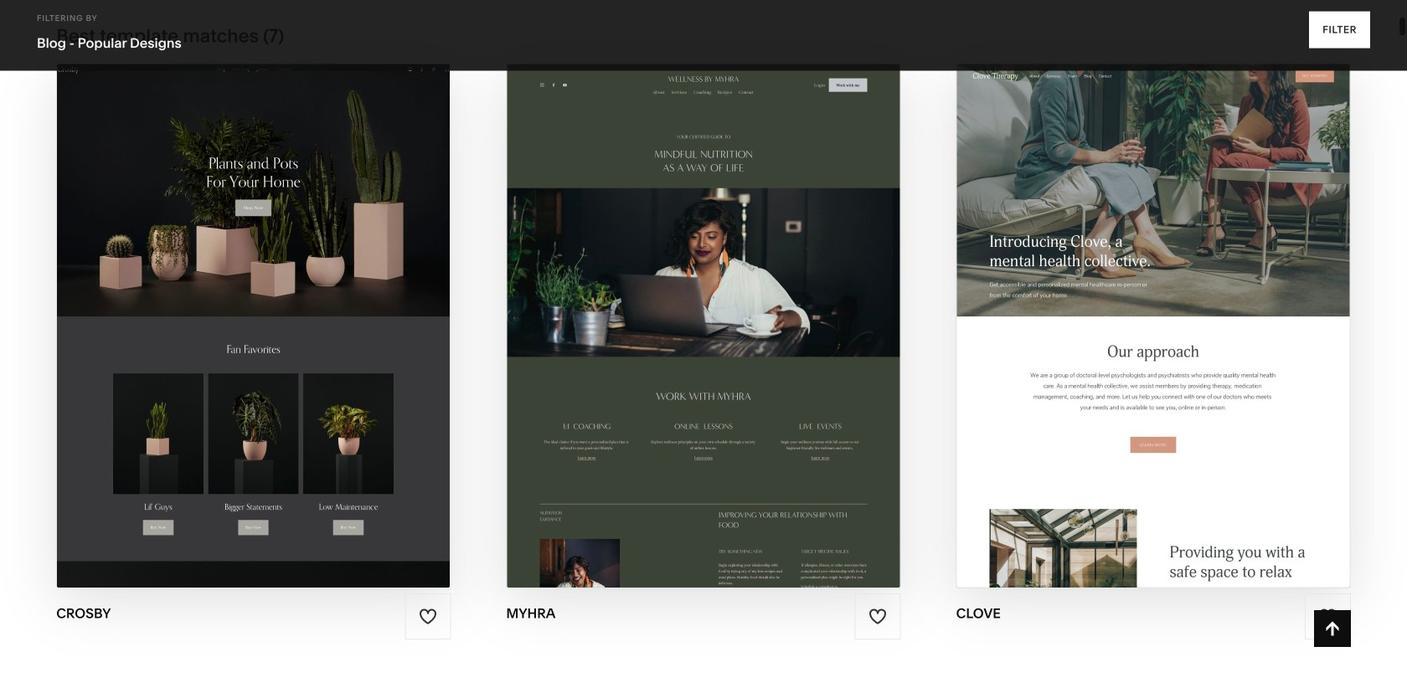 Task type: describe. For each thing, give the bounding box(es) containing it.
add clove to your favorites list image
[[1319, 608, 1338, 626]]

add myhra to your favorites list image
[[869, 608, 887, 626]]

clove image
[[957, 64, 1351, 588]]

crosby image
[[57, 64, 450, 588]]

add crosby to your favorites list image
[[419, 608, 437, 626]]



Task type: vqa. For each thing, say whether or not it's contained in the screenshot.
topmost Restaurants
no



Task type: locate. For each thing, give the bounding box(es) containing it.
back to top image
[[1324, 620, 1342, 639]]

myhra image
[[507, 64, 900, 588]]



